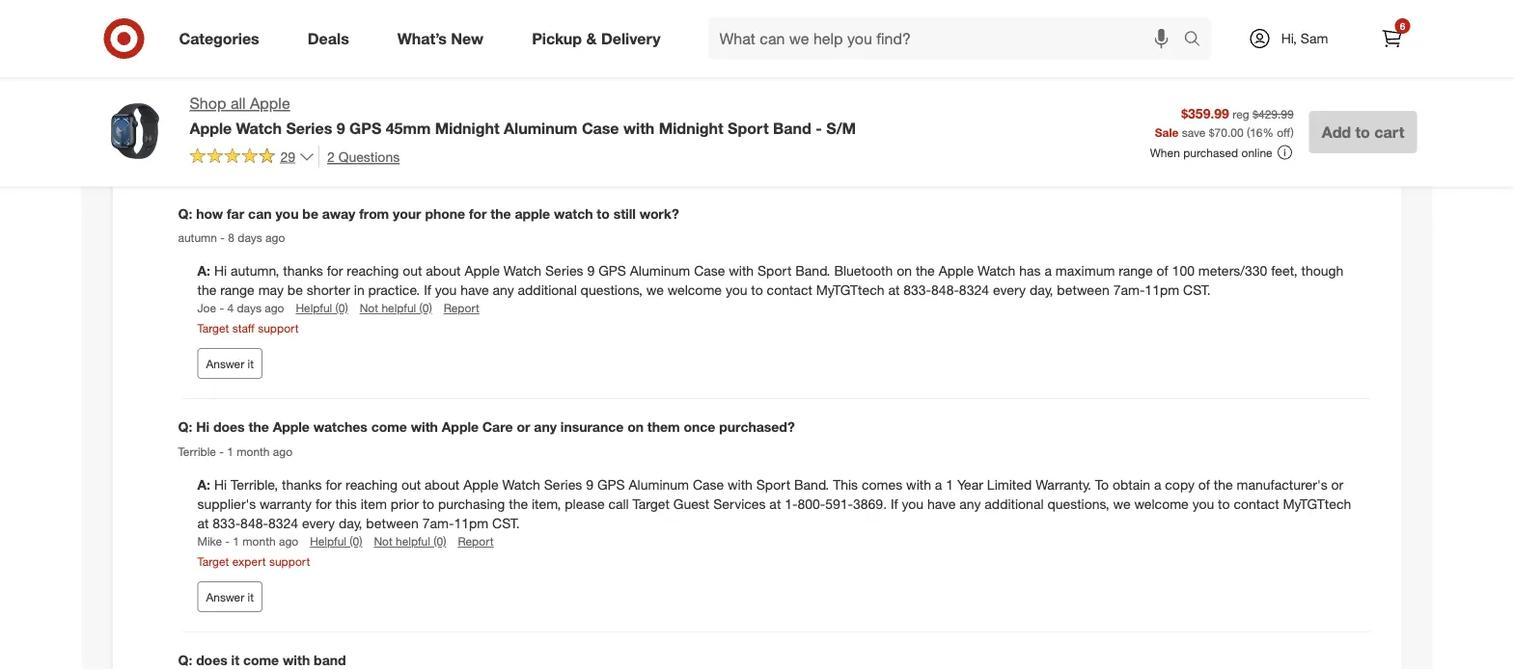 Task type: describe. For each thing, give the bounding box(es) containing it.
once
[[684, 420, 715, 436]]

days inside q: how far can you be away from your phone for the apple watch to still work? autumn - 8 days ago
[[238, 231, 262, 245]]

shop all apple apple watch series 9 gps 45mm midnight aluminum case with midnight sport band - s/m
[[190, 94, 856, 137]]

833- inside hi terrible, thanks for reaching out about apple watch series 9 gps aluminum case with sport band.    this comes with a 1 year limited warranty. to obtain a copy of the manufacturer's or supplier's warranty for this item prior to purchasing the item, please call target guest services at 1-800-591-3869.    if you have any additional questions, we welcome you to contact mytgttech at 833-848-8324 every day, between 7am-11pm cst.
[[213, 516, 240, 533]]

q&a (2) button
[[128, 132, 1386, 194]]

target expert support
[[197, 555, 310, 570]]

(0) down the shorter
[[335, 301, 348, 316]]

when purchased online
[[1150, 145, 1273, 160]]

591-
[[825, 496, 853, 513]]

sport inside 'shop all apple apple watch series 9 gps 45mm midnight aluminum case with midnight sport band - s/m'
[[728, 119, 769, 137]]

watch inside 'shop all apple apple watch series 9 gps 45mm midnight aluminum case with midnight sport band - s/m'
[[236, 119, 282, 137]]

joe - 4 days ago
[[197, 301, 284, 316]]

watch left has
[[978, 263, 1016, 280]]

sport for q: how far can you be away from your phone for the apple watch to still work?
[[758, 263, 792, 280]]

not helpful  (0) button for prior
[[374, 534, 446, 551]]

%
[[1263, 125, 1274, 139]]

every inside hi terrible, thanks for reaching out about apple watch series 9 gps aluminum case with sport band.    this comes with a 1 year limited warranty. to obtain a copy of the manufacturer's or supplier's warranty for this item prior to purchasing the item, please call target guest services at 1-800-591-3869.    if you have any additional questions, we welcome you to contact mytgttech at 833-848-8324 every day, between 7am-11pm cst.
[[302, 516, 335, 533]]

when
[[1150, 145, 1180, 160]]

categories link
[[163, 17, 283, 60]]

q: does it come with band
[[178, 653, 346, 670]]

2 vertical spatial at
[[197, 516, 209, 533]]

about for you
[[426, 263, 461, 280]]

watch
[[554, 205, 593, 222]]

deals
[[308, 29, 349, 48]]

gps for care
[[597, 477, 625, 494]]

please
[[565, 496, 605, 513]]

how
[[196, 205, 223, 222]]

848- inside hi terrible, thanks for reaching out about apple watch series 9 gps aluminum case with sport band.    this comes with a 1 year limited warranty. to obtain a copy of the manufacturer's or supplier's warranty for this item prior to purchasing the item, please call target guest services at 1-800-591-3869.    if you have any additional questions, we welcome you to contact mytgttech at 833-848-8324 every day, between 7am-11pm cst.
[[240, 516, 268, 533]]

we inside hi terrible, thanks for reaching out about apple watch series 9 gps aluminum case with sport band.    this comes with a 1 year limited warranty. to obtain a copy of the manufacturer's or supplier's warranty for this item prior to purchasing the item, please call target guest services at 1-800-591-3869.    if you have any additional questions, we welcome you to contact mytgttech at 833-848-8324 every day, between 7am-11pm cst.
[[1113, 496, 1131, 513]]

the right "bluetooth"
[[916, 263, 935, 280]]

(
[[1247, 125, 1250, 139]]

on inside q: hi does the apple watches come with apple care or any insurance on them once purchased? terrible - 1 month ago
[[628, 420, 644, 436]]

0 horizontal spatial range
[[220, 282, 255, 299]]

1 midnight from the left
[[435, 119, 500, 137]]

them
[[647, 420, 680, 436]]

aluminum inside 'shop all apple apple watch series 9 gps 45mm midnight aluminum case with midnight sport band - s/m'
[[504, 119, 578, 137]]

$359.99
[[1182, 105, 1229, 122]]

7am- inside hi autumn, thanks for reaching out about apple watch series 9 gps aluminum case with sport band.     bluetooth on the apple watch has a maximum range of 100 meters/330 feet, though the range may be shorter in practice.     if you have any additional questions, we welcome you to contact mytgttech at 833-848-8324 every day, between 7am-11pm cst.
[[1113, 282, 1145, 299]]

gps inside 'shop all apple apple watch series 9 gps 45mm midnight aluminum case with midnight sport band - s/m'
[[349, 119, 381, 137]]

phone
[[425, 205, 465, 222]]

cst. inside hi autumn, thanks for reaching out about apple watch series 9 gps aluminum case with sport band.     bluetooth on the apple watch has a maximum range of 100 meters/330 feet, though the range may be shorter in practice.     if you have any additional questions, we welcome you to contact mytgttech at 833-848-8324 every day, between 7am-11pm cst.
[[1183, 282, 1211, 299]]

pickup & delivery link
[[516, 17, 685, 60]]

apple left the care
[[442, 420, 479, 436]]

staff
[[232, 322, 255, 336]]

hi,
[[1281, 30, 1297, 47]]

series for apple
[[544, 477, 582, 494]]

care
[[482, 420, 513, 436]]

image of apple watch series 9 gps 45mm midnight aluminum case with midnight sport band - s/m image
[[97, 93, 174, 170]]

work?
[[640, 205, 679, 222]]

8324 inside hi terrible, thanks for reaching out about apple watch series 9 gps aluminum case with sport band.    this comes with a 1 year limited warranty. to obtain a copy of the manufacturer's or supplier's warranty for this item prior to purchasing the item, please call target guest services at 1-800-591-3869.    if you have any additional questions, we welcome you to contact mytgttech at 833-848-8324 every day, between 7am-11pm cst.
[[268, 516, 298, 533]]

2 questions link
[[319, 146, 400, 168]]

what's
[[397, 29, 447, 48]]

1-
[[785, 496, 798, 513]]

2 vertical spatial 1
[[233, 535, 239, 549]]

- inside q: hi does the apple watches come with apple care or any insurance on them once purchased? terrible - 1 month ago
[[219, 445, 224, 460]]

70.00
[[1215, 125, 1244, 139]]

add to cart
[[1322, 122, 1405, 141]]

2 midnight from the left
[[659, 119, 723, 137]]

hi for hi
[[214, 477, 227, 494]]

thanks for be
[[283, 263, 323, 280]]

warranty.
[[1036, 477, 1091, 494]]

target for q: how far can you be away from your phone for the apple watch to still work?
[[197, 322, 229, 336]]

6 link
[[1371, 17, 1413, 60]]

month inside q: hi does the apple watches come with apple care or any insurance on them once purchased? terrible - 1 month ago
[[237, 445, 270, 460]]

mytgttech inside hi terrible, thanks for reaching out about apple watch series 9 gps aluminum case with sport band.    this comes with a 1 year limited warranty. to obtain a copy of the manufacturer's or supplier's warranty for this item prior to purchasing the item, please call target guest services at 1-800-591-3869.    if you have any additional questions, we welcome you to contact mytgttech at 833-848-8324 every day, between 7am-11pm cst.
[[1283, 496, 1351, 513]]

autumn
[[178, 231, 217, 245]]

all
[[231, 94, 246, 113]]

8
[[228, 231, 235, 245]]

helpful  (0) button for for
[[310, 534, 362, 551]]

between inside hi autumn, thanks for reaching out about apple watch series 9 gps aluminum case with sport band.     bluetooth on the apple watch has a maximum range of 100 meters/330 feet, though the range may be shorter in practice.     if you have any additional questions, we welcome you to contact mytgttech at 833-848-8324 every day, between 7am-11pm cst.
[[1057, 282, 1110, 299]]

any inside hi terrible, thanks for reaching out about apple watch series 9 gps aluminum case with sport band.    this comes with a 1 year limited warranty. to obtain a copy of the manufacturer's or supplier's warranty for this item prior to purchasing the item, please call target guest services at 1-800-591-3869.    if you have any additional questions, we welcome you to contact mytgttech at 833-848-8324 every day, between 7am-11pm cst.
[[960, 496, 981, 513]]

)
[[1291, 125, 1294, 139]]

additional inside hi terrible, thanks for reaching out about apple watch series 9 gps aluminum case with sport band.    this comes with a 1 year limited warranty. to obtain a copy of the manufacturer's or supplier's warranty for this item prior to purchasing the item, please call target guest services at 1-800-591-3869.    if you have any additional questions, we welcome you to contact mytgttech at 833-848-8324 every day, between 7am-11pm cst.
[[985, 496, 1044, 513]]

support for warranty
[[269, 555, 310, 570]]

mike - 1 month ago
[[197, 535, 298, 549]]

obtain
[[1113, 477, 1150, 494]]

have inside hi autumn, thanks for reaching out about apple watch series 9 gps aluminum case with sport band.     bluetooth on the apple watch has a maximum range of 100 meters/330 feet, though the range may be shorter in practice.     if you have any additional questions, we welcome you to contact mytgttech at 833-848-8324 every day, between 7am-11pm cst.
[[461, 282, 489, 299]]

gps for phone
[[598, 263, 626, 280]]

band. for 1-
[[794, 477, 829, 494]]

not helpful  (0) for prior
[[374, 535, 446, 549]]

16
[[1250, 125, 1263, 139]]

purchased?
[[719, 420, 795, 436]]

reg
[[1233, 107, 1250, 121]]

ago inside q: hi does the apple watches come with apple care or any insurance on them once purchased? terrible - 1 month ago
[[273, 445, 292, 460]]

be inside hi autumn, thanks for reaching out about apple watch series 9 gps aluminum case with sport band.     bluetooth on the apple watch has a maximum range of 100 meters/330 feet, though the range may be shorter in practice.     if you have any additional questions, we welcome you to contact mytgttech at 833-848-8324 every day, between 7am-11pm cst.
[[287, 282, 303, 299]]

1 vertical spatial month
[[243, 535, 276, 549]]

may
[[258, 282, 284, 299]]

helpful for if
[[382, 301, 416, 316]]

search
[[1175, 31, 1221, 50]]

pickup
[[532, 29, 582, 48]]

your
[[393, 205, 421, 222]]

what's new
[[397, 29, 484, 48]]

0 horizontal spatial come
[[243, 653, 279, 670]]

series for your
[[545, 263, 583, 280]]

not for item
[[374, 535, 393, 549]]

to inside q: how far can you be away from your phone for the apple watch to still work? autumn - 8 days ago
[[597, 205, 610, 222]]

band
[[314, 653, 346, 670]]

the left item,
[[509, 496, 528, 513]]

2 questions
[[327, 148, 400, 165]]

833- inside hi autumn, thanks for reaching out about apple watch series 9 gps aluminum case with sport band.     bluetooth on the apple watch has a maximum range of 100 meters/330 feet, though the range may be shorter in practice.     if you have any additional questions, we welcome you to contact mytgttech at 833-848-8324 every day, between 7am-11pm cst.
[[904, 282, 931, 299]]

cst. inside hi terrible, thanks for reaching out about apple watch series 9 gps aluminum case with sport band.    this comes with a 1 year limited warranty. to obtain a copy of the manufacturer's or supplier's warranty for this item prior to purchasing the item, please call target guest services at 1-800-591-3869.    if you have any additional questions, we welcome you to contact mytgttech at 833-848-8324 every day, between 7am-11pm cst.
[[492, 516, 520, 533]]

1 vertical spatial does
[[196, 653, 227, 670]]

has
[[1019, 263, 1041, 280]]

q&a (2)
[[178, 151, 244, 174]]

for left this
[[316, 496, 332, 513]]

prior
[[391, 496, 419, 513]]

day, inside hi autumn, thanks for reaching out about apple watch series 9 gps aluminum case with sport band.     bluetooth on the apple watch has a maximum range of 100 meters/330 feet, though the range may be shorter in practice.     if you have any additional questions, we welcome you to contact mytgttech at 833-848-8324 every day, between 7am-11pm cst.
[[1030, 282, 1053, 299]]

1 vertical spatial days
[[237, 301, 261, 316]]

What can we help you find? suggestions appear below search field
[[708, 17, 1189, 60]]

for inside q: how far can you be away from your phone for the apple watch to still work? autumn - 8 days ago
[[469, 205, 487, 222]]

from
[[359, 205, 389, 222]]

apple left "watches" on the left
[[273, 420, 310, 436]]

answer it button for hi autumn, thanks for reaching out about apple watch series 9 gps aluminum case with sport band.     bluetooth on the apple watch has a maximum range of 100 meters/330 feet, though the range may be shorter in practice.     if you have any additional questions, we welcome you to contact mytgttech at 833-848-8324 every day, between 7am-11pm cst.
[[197, 349, 263, 380]]

report button for have
[[444, 301, 480, 317]]

for up this
[[326, 477, 342, 494]]

out for if
[[403, 263, 422, 280]]

(0) down practice.
[[419, 301, 432, 316]]

29
[[280, 148, 295, 165]]

helpful  (0) button for shorter
[[296, 301, 348, 317]]

answer it for hi autumn, thanks for reaching out about apple watch series 9 gps aluminum case with sport band.     bluetooth on the apple watch has a maximum range of 100 meters/330 feet, though the range may be shorter in practice.     if you have any additional questions, we welcome you to contact mytgttech at 833-848-8324 every day, between 7am-11pm cst.
[[206, 357, 254, 372]]

with inside hi autumn, thanks for reaching out about apple watch series 9 gps aluminum case with sport band.     bluetooth on the apple watch has a maximum range of 100 meters/330 feet, though the range may be shorter in practice.     if you have any additional questions, we welcome you to contact mytgttech at 833-848-8324 every day, between 7am-11pm cst.
[[729, 263, 754, 280]]

have inside hi terrible, thanks for reaching out about apple watch series 9 gps aluminum case with sport band.    this comes with a 1 year limited warranty. to obtain a copy of the manufacturer's or supplier's warranty for this item prior to purchasing the item, please call target guest services at 1-800-591-3869.    if you have any additional questions, we welcome you to contact mytgttech at 833-848-8324 every day, between 7am-11pm cst.
[[927, 496, 956, 513]]

questions, inside hi terrible, thanks for reaching out about apple watch series 9 gps aluminum case with sport band.    this comes with a 1 year limited warranty. to obtain a copy of the manufacturer's or supplier's warranty for this item prior to purchasing the item, please call target guest services at 1-800-591-3869.    if you have any additional questions, we welcome you to contact mytgttech at 833-848-8324 every day, between 7am-11pm cst.
[[1048, 496, 1110, 513]]

manufacturer's
[[1237, 477, 1328, 494]]

item,
[[532, 496, 561, 513]]

shop
[[190, 94, 226, 113]]

2 horizontal spatial a
[[1154, 477, 1161, 494]]

hi terrible, thanks for reaching out about apple watch series 9 gps aluminum case with sport band.    this comes with a 1 year limited warranty. to obtain a copy of the manufacturer's or supplier's warranty for this item prior to purchasing the item, please call target guest services at 1-800-591-3869.    if you have any additional questions, we welcome you to contact mytgttech at 833-848-8324 every day, between 7am-11pm cst.
[[197, 477, 1351, 533]]

ago down warranty
[[279, 535, 298, 549]]

ago down may
[[265, 301, 284, 316]]

45mm
[[386, 119, 431, 137]]

meters/330
[[1199, 263, 1268, 280]]

terrible,
[[231, 477, 278, 494]]

out for prior
[[401, 477, 421, 494]]

apple inside hi terrible, thanks for reaching out about apple watch series 9 gps aluminum case with sport band.    this comes with a 1 year limited warranty. to obtain a copy of the manufacturer's or supplier's warranty for this item prior to purchasing the item, please call target guest services at 1-800-591-3869.    if you have any additional questions, we welcome you to contact mytgttech at 833-848-8324 every day, between 7am-11pm cst.
[[463, 477, 499, 494]]

1 inside hi terrible, thanks for reaching out about apple watch series 9 gps aluminum case with sport band.    this comes with a 1 year limited warranty. to obtain a copy of the manufacturer's or supplier's warranty for this item prior to purchasing the item, please call target guest services at 1-800-591-3869.    if you have any additional questions, we welcome you to contact mytgttech at 833-848-8324 every day, between 7am-11pm cst.
[[946, 477, 954, 494]]

- inside q: how far can you be away from your phone for the apple watch to still work? autumn - 8 days ago
[[220, 231, 225, 245]]

additional inside hi autumn, thanks for reaching out about apple watch series 9 gps aluminum case with sport band.     bluetooth on the apple watch has a maximum range of 100 meters/330 feet, though the range may be shorter in practice.     if you have any additional questions, we welcome you to contact mytgttech at 833-848-8324 every day, between 7am-11pm cst.
[[518, 282, 577, 299]]

q: hi does the apple watches come with apple care or any insurance on them once purchased? terrible - 1 month ago
[[178, 420, 795, 460]]

deals link
[[291, 17, 373, 60]]

helpful  (0) for shorter
[[296, 301, 348, 316]]

any inside q: hi does the apple watches come with apple care or any insurance on them once purchased? terrible - 1 month ago
[[534, 420, 557, 436]]

item
[[361, 496, 387, 513]]

add
[[1322, 122, 1351, 141]]

case for once
[[693, 477, 724, 494]]

11pm inside hi terrible, thanks for reaching out about apple watch series 9 gps aluminum case with sport band.    this comes with a 1 year limited warranty. to obtain a copy of the manufacturer's or supplier's warranty for this item prior to purchasing the item, please call target guest services at 1-800-591-3869.    if you have any additional questions, we welcome you to contact mytgttech at 833-848-8324 every day, between 7am-11pm cst.
[[454, 516, 489, 533]]

report button for purchasing
[[458, 534, 494, 551]]

though
[[1301, 263, 1344, 280]]

0 vertical spatial range
[[1119, 263, 1153, 280]]

call
[[608, 496, 629, 513]]

band. for mytgttech
[[795, 263, 830, 280]]

delivery
[[601, 29, 661, 48]]

800-
[[798, 496, 825, 513]]

save
[[1182, 125, 1206, 139]]

$
[[1209, 125, 1215, 139]]

band
[[773, 119, 812, 137]]

this
[[833, 477, 858, 494]]

what's new link
[[381, 17, 508, 60]]

watch inside hi terrible, thanks for reaching out about apple watch series 9 gps aluminum case with sport band.    this comes with a 1 year limited warranty. to obtain a copy of the manufacturer's or supplier's warranty for this item prior to purchasing the item, please call target guest services at 1-800-591-3869.    if you have any additional questions, we welcome you to contact mytgttech at 833-848-8324 every day, between 7am-11pm cst.
[[502, 477, 540, 494]]

maximum
[[1056, 263, 1115, 280]]

$429.99
[[1253, 107, 1294, 121]]

hi inside q: hi does the apple watches come with apple care or any insurance on them once purchased? terrible - 1 month ago
[[196, 420, 210, 436]]

3 q: from the top
[[178, 653, 192, 670]]

100
[[1172, 263, 1195, 280]]

contact inside hi terrible, thanks for reaching out about apple watch series 9 gps aluminum case with sport band.    this comes with a 1 year limited warranty. to obtain a copy of the manufacturer's or supplier's warranty for this item prior to purchasing the item, please call target guest services at 1-800-591-3869.    if you have any additional questions, we welcome you to contact mytgttech at 833-848-8324 every day, between 7am-11pm cst.
[[1234, 496, 1279, 513]]

on inside hi autumn, thanks for reaching out about apple watch series 9 gps aluminum case with sport band.     bluetooth on the apple watch has a maximum range of 100 meters/330 feet, though the range may be shorter in practice.     if you have any additional questions, we welcome you to contact mytgttech at 833-848-8324 every day, between 7am-11pm cst.
[[897, 263, 912, 280]]

it for supplier's
[[248, 591, 254, 605]]

support for be
[[258, 322, 299, 336]]

sale
[[1155, 125, 1179, 139]]

1 vertical spatial at
[[770, 496, 781, 513]]

add to cart button
[[1309, 111, 1417, 153]]

or inside q: hi does the apple watches come with apple care or any insurance on them once purchased? terrible - 1 month ago
[[517, 420, 530, 436]]

apple left has
[[939, 263, 974, 280]]

watch down apple
[[504, 263, 542, 280]]

if inside hi terrible, thanks for reaching out about apple watch series 9 gps aluminum case with sport band.    this comes with a 1 year limited warranty. to obtain a copy of the manufacturer's or supplier's warranty for this item prior to purchasing the item, please call target guest services at 1-800-591-3869.    if you have any additional questions, we welcome you to contact mytgttech at 833-848-8324 every day, between 7am-11pm cst.
[[891, 496, 898, 513]]

a: for hi terrible, thanks for reaching out about apple watch series 9 gps aluminum case with sport band.    this comes with a 1 year limited warranty. to obtain a copy of the manufacturer's or supplier's warranty for this item prior to purchasing the item, please call target guest services at 1-800-591-3869.    if you have any additional questions, we welcome you to contact mytgttech at 833-848-8324 every day, between 7am-11pm cst.
[[197, 477, 214, 494]]



Task type: locate. For each thing, give the bounding box(es) containing it.
0 vertical spatial on
[[897, 263, 912, 280]]

1 horizontal spatial have
[[927, 496, 956, 513]]

1 vertical spatial thanks
[[282, 477, 322, 494]]

1 answer it button from the top
[[197, 349, 263, 380]]

1 horizontal spatial or
[[1331, 477, 1344, 494]]

far
[[227, 205, 244, 222]]

0 vertical spatial come
[[371, 420, 407, 436]]

-
[[816, 119, 822, 137], [220, 231, 225, 245], [220, 301, 224, 316], [219, 445, 224, 460], [225, 535, 230, 549]]

sport inside hi terrible, thanks for reaching out about apple watch series 9 gps aluminum case with sport band.    this comes with a 1 year limited warranty. to obtain a copy of the manufacturer's or supplier's warranty for this item prior to purchasing the item, please call target guest services at 1-800-591-3869.    if you have any additional questions, we welcome you to contact mytgttech at 833-848-8324 every day, between 7am-11pm cst.
[[756, 477, 791, 494]]

this
[[335, 496, 357, 513]]

not for practice.
[[360, 301, 378, 316]]

1 vertical spatial questions,
[[1048, 496, 1110, 513]]

series inside hi terrible, thanks for reaching out about apple watch series 9 gps aluminum case with sport band.    this comes with a 1 year limited warranty. to obtain a copy of the manufacturer's or supplier's warranty for this item prior to purchasing the item, please call target guest services at 1-800-591-3869.    if you have any additional questions, we welcome you to contact mytgttech at 833-848-8324 every day, between 7am-11pm cst.
[[544, 477, 582, 494]]

aluminum inside hi terrible, thanks for reaching out about apple watch series 9 gps aluminum case with sport band.    this comes with a 1 year limited warranty. to obtain a copy of the manufacturer's or supplier's warranty for this item prior to purchasing the item, please call target guest services at 1-800-591-3869.    if you have any additional questions, we welcome you to contact mytgttech at 833-848-8324 every day, between 7am-11pm cst.
[[629, 477, 689, 494]]

a: down autumn
[[197, 263, 214, 280]]

a right has
[[1045, 263, 1052, 280]]

1 left year
[[946, 477, 954, 494]]

between down maximum
[[1057, 282, 1110, 299]]

1 horizontal spatial contact
[[1234, 496, 1279, 513]]

or inside hi terrible, thanks for reaching out about apple watch series 9 gps aluminum case with sport band.    this comes with a 1 year limited warranty. to obtain a copy of the manufacturer's or supplier's warranty for this item prior to purchasing the item, please call target guest services at 1-800-591-3869.    if you have any additional questions, we welcome you to contact mytgttech at 833-848-8324 every day, between 7am-11pm cst.
[[1331, 477, 1344, 494]]

for right phone
[[469, 205, 487, 222]]

- right mike
[[225, 535, 230, 549]]

report down purchasing
[[458, 535, 494, 549]]

does
[[213, 420, 245, 436], [196, 653, 227, 670]]

0 horizontal spatial mytgttech
[[816, 282, 885, 299]]

2 vertical spatial sport
[[756, 477, 791, 494]]

answer down 'staff'
[[206, 357, 244, 372]]

about inside hi terrible, thanks for reaching out about apple watch series 9 gps aluminum case with sport band.    this comes with a 1 year limited warranty. to obtain a copy of the manufacturer's or supplier's warranty for this item prior to purchasing the item, please call target guest services at 1-800-591-3869.    if you have any additional questions, we welcome you to contact mytgttech at 833-848-8324 every day, between 7am-11pm cst.
[[425, 477, 460, 494]]

come
[[371, 420, 407, 436], [243, 653, 279, 670]]

helpful  (0) for for
[[310, 535, 362, 549]]

- left the 4
[[220, 301, 224, 316]]

1 horizontal spatial if
[[891, 496, 898, 513]]

1 vertical spatial case
[[694, 263, 725, 280]]

helpful
[[382, 301, 416, 316], [396, 535, 430, 549]]

0 vertical spatial 8324
[[959, 282, 989, 299]]

ago
[[265, 231, 285, 245], [265, 301, 284, 316], [273, 445, 292, 460], [279, 535, 298, 549]]

2 a: from the top
[[197, 477, 214, 494]]

about for to
[[425, 477, 460, 494]]

report button
[[444, 301, 480, 317], [458, 534, 494, 551]]

apple right all
[[250, 94, 290, 113]]

apple up purchasing
[[463, 477, 499, 494]]

0 vertical spatial have
[[461, 282, 489, 299]]

series inside 'shop all apple apple watch series 9 gps 45mm midnight aluminum case with midnight sport band - s/m'
[[286, 119, 332, 137]]

helpful  (0) down this
[[310, 535, 362, 549]]

0 horizontal spatial of
[[1157, 263, 1168, 280]]

0 vertical spatial does
[[213, 420, 245, 436]]

band.
[[795, 263, 830, 280], [794, 477, 829, 494]]

out inside hi autumn, thanks for reaching out about apple watch series 9 gps aluminum case with sport band.     bluetooth on the apple watch has a maximum range of 100 meters/330 feet, though the range may be shorter in practice.     if you have any additional questions, we welcome you to contact mytgttech at 833-848-8324 every day, between 7am-11pm cst.
[[403, 263, 422, 280]]

1 right terrible
[[227, 445, 233, 460]]

(0) down this
[[350, 535, 362, 549]]

purchasing
[[438, 496, 505, 513]]

of inside hi autumn, thanks for reaching out about apple watch series 9 gps aluminum case with sport band.     bluetooth on the apple watch has a maximum range of 100 meters/330 feet, though the range may be shorter in practice.     if you have any additional questions, we welcome you to contact mytgttech at 833-848-8324 every day, between 7am-11pm cst.
[[1157, 263, 1168, 280]]

welcome down copy
[[1134, 496, 1189, 513]]

to inside add to cart button
[[1355, 122, 1370, 141]]

target inside hi terrible, thanks for reaching out about apple watch series 9 gps aluminum case with sport band.    this comes with a 1 year limited warranty. to obtain a copy of the manufacturer's or supplier's warranty for this item prior to purchasing the item, please call target guest services at 1-800-591-3869.    if you have any additional questions, we welcome you to contact mytgttech at 833-848-8324 every day, between 7am-11pm cst.
[[633, 496, 670, 513]]

support
[[258, 322, 299, 336], [269, 555, 310, 570]]

the right copy
[[1214, 477, 1233, 494]]

2 answer it from the top
[[206, 591, 254, 605]]

purchased
[[1183, 145, 1238, 160]]

on
[[897, 263, 912, 280], [628, 420, 644, 436]]

q: for q: how far can you be away from your phone for the apple watch to still work?
[[178, 205, 192, 222]]

0 vertical spatial contact
[[767, 282, 812, 299]]

limited
[[987, 477, 1032, 494]]

welcome inside hi autumn, thanks for reaching out about apple watch series 9 gps aluminum case with sport band.     bluetooth on the apple watch has a maximum range of 100 meters/330 feet, though the range may be shorter in practice.     if you have any additional questions, we welcome you to contact mytgttech at 833-848-8324 every day, between 7am-11pm cst.
[[668, 282, 722, 299]]

1 vertical spatial q:
[[178, 420, 192, 436]]

0 vertical spatial helpful
[[382, 301, 416, 316]]

0 vertical spatial hi
[[214, 263, 227, 280]]

about inside hi autumn, thanks for reaching out about apple watch series 9 gps aluminum case with sport band.     bluetooth on the apple watch has a maximum range of 100 meters/330 feet, though the range may be shorter in practice.     if you have any additional questions, we welcome you to contact mytgttech at 833-848-8324 every day, between 7am-11pm cst.
[[426, 263, 461, 280]]

ago down can
[[265, 231, 285, 245]]

9 inside hi terrible, thanks for reaching out about apple watch series 9 gps aluminum case with sport band.    this comes with a 1 year limited warranty. to obtain a copy of the manufacturer's or supplier's warranty for this item prior to purchasing the item, please call target guest services at 1-800-591-3869.    if you have any additional questions, we welcome you to contact mytgttech at 833-848-8324 every day, between 7am-11pm cst.
[[586, 477, 594, 494]]

1 vertical spatial helpful
[[396, 535, 430, 549]]

the inside q: how far can you be away from your phone for the apple watch to still work? autumn - 8 days ago
[[491, 205, 511, 222]]

apple down shop on the left top of the page
[[190, 119, 232, 137]]

day,
[[1030, 282, 1053, 299], [339, 516, 362, 533]]

9 for care
[[586, 477, 594, 494]]

q: how far can you be away from your phone for the apple watch to still work? autumn - 8 days ago
[[178, 205, 679, 245]]

watch up item,
[[502, 477, 540, 494]]

mytgttech down manufacturer's
[[1283, 496, 1351, 513]]

4
[[227, 301, 234, 316]]

7am- down purchasing
[[422, 516, 454, 533]]

case inside hi autumn, thanks for reaching out about apple watch series 9 gps aluminum case with sport band.     bluetooth on the apple watch has a maximum range of 100 meters/330 feet, though the range may be shorter in practice.     if you have any additional questions, we welcome you to contact mytgttech at 833-848-8324 every day, between 7am-11pm cst.
[[694, 263, 725, 280]]

the inside q: hi does the apple watches come with apple care or any insurance on them once purchased? terrible - 1 month ago
[[248, 420, 269, 436]]

1 horizontal spatial range
[[1119, 263, 1153, 280]]

or
[[517, 420, 530, 436], [1331, 477, 1344, 494]]

0 vertical spatial 9
[[337, 119, 345, 137]]

1 vertical spatial if
[[891, 496, 898, 513]]

thanks for warranty
[[282, 477, 322, 494]]

helpful for for
[[310, 535, 346, 549]]

mytgttech inside hi autumn, thanks for reaching out about apple watch series 9 gps aluminum case with sport band.     bluetooth on the apple watch has a maximum range of 100 meters/330 feet, though the range may be shorter in practice.     if you have any additional questions, we welcome you to contact mytgttech at 833-848-8324 every day, between 7am-11pm cst.
[[816, 282, 885, 299]]

between inside hi terrible, thanks for reaching out about apple watch series 9 gps aluminum case with sport band.    this comes with a 1 year limited warranty. to obtain a copy of the manufacturer's or supplier's warranty for this item prior to purchasing the item, please call target guest services at 1-800-591-3869.    if you have any additional questions, we welcome you to contact mytgttech at 833-848-8324 every day, between 7am-11pm cst.
[[366, 516, 419, 533]]

1 vertical spatial not helpful  (0) button
[[374, 534, 446, 551]]

month up target expert support
[[243, 535, 276, 549]]

2 q: from the top
[[178, 420, 192, 436]]

reaching up in
[[347, 263, 399, 280]]

can
[[248, 205, 272, 222]]

thanks inside hi autumn, thanks for reaching out about apple watch series 9 gps aluminum case with sport band.     bluetooth on the apple watch has a maximum range of 100 meters/330 feet, though the range may be shorter in practice.     if you have any additional questions, we welcome you to contact mytgttech at 833-848-8324 every day, between 7am-11pm cst.
[[283, 263, 323, 280]]

29 link
[[190, 146, 315, 169]]

q: for q: hi does the apple watches come with apple care or any insurance on them once purchased?
[[178, 420, 192, 436]]

if down comes
[[891, 496, 898, 513]]

day, inside hi terrible, thanks for reaching out about apple watch series 9 gps aluminum case with sport band.    this comes with a 1 year limited warranty. to obtain a copy of the manufacturer's or supplier's warranty for this item prior to purchasing the item, please call target guest services at 1-800-591-3869.    if you have any additional questions, we welcome you to contact mytgttech at 833-848-8324 every day, between 7am-11pm cst.
[[339, 516, 362, 533]]

series up the 29
[[286, 119, 332, 137]]

of right copy
[[1198, 477, 1210, 494]]

1 horizontal spatial 848-
[[931, 282, 959, 299]]

autumn,
[[231, 263, 279, 280]]

1 vertical spatial we
[[1113, 496, 1131, 513]]

reaching for item
[[346, 477, 398, 494]]

0 horizontal spatial on
[[628, 420, 644, 436]]

sport left band
[[728, 119, 769, 137]]

7am- down maximum
[[1113, 282, 1145, 299]]

9 inside hi autumn, thanks for reaching out about apple watch series 9 gps aluminum case with sport band.     bluetooth on the apple watch has a maximum range of 100 meters/330 feet, though the range may be shorter in practice.     if you have any additional questions, we welcome you to contact mytgttech at 833-848-8324 every day, between 7am-11pm cst.
[[587, 263, 595, 280]]

answer it for hi terrible, thanks for reaching out about apple watch series 9 gps aluminum case with sport band.    this comes with a 1 year limited warranty. to obtain a copy of the manufacturer's or supplier's warranty for this item prior to purchasing the item, please call target guest services at 1-800-591-3869.    if you have any additional questions, we welcome you to contact mytgttech at 833-848-8324 every day, between 7am-11pm cst.
[[206, 591, 254, 605]]

not helpful  (0) button
[[360, 301, 432, 317], [374, 534, 446, 551]]

report
[[444, 301, 480, 316], [458, 535, 494, 549]]

1 q: from the top
[[178, 205, 192, 222]]

1 vertical spatial sport
[[758, 263, 792, 280]]

be left away
[[302, 205, 318, 222]]

thanks
[[283, 263, 323, 280], [282, 477, 322, 494]]

with inside 'shop all apple apple watch series 9 gps 45mm midnight aluminum case with midnight sport band - s/m'
[[623, 119, 655, 137]]

off
[[1277, 125, 1291, 139]]

welcome
[[668, 282, 722, 299], [1134, 496, 1189, 513]]

7am- inside hi terrible, thanks for reaching out about apple watch series 9 gps aluminum case with sport band.    this comes with a 1 year limited warranty. to obtain a copy of the manufacturer's or supplier's warranty for this item prior to purchasing the item, please call target guest services at 1-800-591-3869.    if you have any additional questions, we welcome you to contact mytgttech at 833-848-8324 every day, between 7am-11pm cst.
[[422, 516, 454, 533]]

range up "joe - 4 days ago"
[[220, 282, 255, 299]]

report down q: how far can you be away from your phone for the apple watch to still work? autumn - 8 days ago
[[444, 301, 480, 316]]

0 horizontal spatial a
[[935, 477, 942, 494]]

watch
[[236, 119, 282, 137], [504, 263, 542, 280], [978, 263, 1016, 280], [502, 477, 540, 494]]

2 vertical spatial series
[[544, 477, 582, 494]]

it for may
[[248, 357, 254, 372]]

9 inside 'shop all apple apple watch series 9 gps 45mm midnight aluminum case with midnight sport band - s/m'
[[337, 119, 345, 137]]

contact inside hi autumn, thanks for reaching out about apple watch series 9 gps aluminum case with sport band.     bluetooth on the apple watch has a maximum range of 100 meters/330 feet, though the range may be shorter in practice.     if you have any additional questions, we welcome you to contact mytgttech at 833-848-8324 every day, between 7am-11pm cst.
[[767, 282, 812, 299]]

1 horizontal spatial on
[[897, 263, 912, 280]]

answer for hi terrible, thanks for reaching out about apple watch series 9 gps aluminum case with sport band.    this comes with a 1 year limited warranty. to obtain a copy of the manufacturer's or supplier's warranty for this item prior to purchasing the item, please call target guest services at 1-800-591-3869.    if you have any additional questions, we welcome you to contact mytgttech at 833-848-8324 every day, between 7am-11pm cst.
[[206, 591, 244, 605]]

to inside hi autumn, thanks for reaching out about apple watch series 9 gps aluminum case with sport band.     bluetooth on the apple watch has a maximum range of 100 meters/330 feet, though the range may be shorter in practice.     if you have any additional questions, we welcome you to contact mytgttech at 833-848-8324 every day, between 7am-11pm cst.
[[751, 282, 763, 299]]

you inside q: how far can you be away from your phone for the apple watch to still work? autumn - 8 days ago
[[276, 205, 299, 222]]

month up terrible,
[[237, 445, 270, 460]]

hi up terrible
[[196, 420, 210, 436]]

0 horizontal spatial have
[[461, 282, 489, 299]]

the up joe
[[197, 282, 217, 299]]

not helpful  (0) for if
[[360, 301, 432, 316]]

not helpful  (0) button down prior
[[374, 534, 446, 551]]

0 vertical spatial not
[[360, 301, 378, 316]]

1 vertical spatial 848-
[[240, 516, 268, 533]]

warranty
[[260, 496, 312, 513]]

sport inside hi autumn, thanks for reaching out about apple watch series 9 gps aluminum case with sport band.     bluetooth on the apple watch has a maximum range of 100 meters/330 feet, though the range may be shorter in practice.     if you have any additional questions, we welcome you to contact mytgttech at 833-848-8324 every day, between 7am-11pm cst.
[[758, 263, 792, 280]]

expert
[[232, 555, 266, 570]]

2 answer from the top
[[206, 591, 244, 605]]

out up prior
[[401, 477, 421, 494]]

helpful for shorter
[[296, 301, 332, 316]]

- left "s/m"
[[816, 119, 822, 137]]

1 vertical spatial about
[[425, 477, 460, 494]]

2 vertical spatial it
[[231, 653, 239, 670]]

2 answer it button from the top
[[197, 583, 263, 613]]

to
[[1355, 122, 1370, 141], [597, 205, 610, 222], [751, 282, 763, 299], [422, 496, 434, 513], [1218, 496, 1230, 513]]

insurance
[[561, 420, 624, 436]]

0 vertical spatial days
[[238, 231, 262, 245]]

helpful down practice.
[[382, 301, 416, 316]]

(2)
[[223, 151, 244, 174]]

1 vertical spatial every
[[302, 516, 335, 533]]

days
[[238, 231, 262, 245], [237, 301, 261, 316]]

for
[[469, 205, 487, 222], [327, 263, 343, 280], [326, 477, 342, 494], [316, 496, 332, 513]]

report for purchasing
[[458, 535, 494, 549]]

about up purchasing
[[425, 477, 460, 494]]

2 vertical spatial target
[[197, 555, 229, 570]]

services
[[713, 496, 766, 513]]

1 answer from the top
[[206, 357, 244, 372]]

6
[[1400, 20, 1405, 32]]

copy
[[1165, 477, 1195, 494]]

answer it down 'staff'
[[206, 357, 254, 372]]

case for still
[[694, 263, 725, 280]]

aluminum up apple
[[504, 119, 578, 137]]

1 horizontal spatial between
[[1057, 282, 1110, 299]]

report button down q: how far can you be away from your phone for the apple watch to still work? autumn - 8 days ago
[[444, 301, 480, 317]]

target staff support
[[197, 322, 299, 336]]

1 vertical spatial have
[[927, 496, 956, 513]]

1 answer it from the top
[[206, 357, 254, 372]]

0 vertical spatial we
[[646, 282, 664, 299]]

2 horizontal spatial any
[[960, 496, 981, 513]]

0 vertical spatial target
[[197, 322, 229, 336]]

1 vertical spatial 7am-
[[422, 516, 454, 533]]

band. inside hi terrible, thanks for reaching out about apple watch series 9 gps aluminum case with sport band.    this comes with a 1 year limited warranty. to obtain a copy of the manufacturer's or supplier's warranty for this item prior to purchasing the item, please call target guest services at 1-800-591-3869.    if you have any additional questions, we welcome you to contact mytgttech at 833-848-8324 every day, between 7am-11pm cst.
[[794, 477, 829, 494]]

cart
[[1375, 122, 1405, 141]]

any
[[493, 282, 514, 299], [534, 420, 557, 436], [960, 496, 981, 513]]

questions, down still
[[581, 282, 643, 299]]

0 horizontal spatial 833-
[[213, 516, 240, 533]]

(0)
[[335, 301, 348, 316], [419, 301, 432, 316], [350, 535, 362, 549], [434, 535, 446, 549]]

every down has
[[993, 282, 1026, 299]]

1 horizontal spatial we
[[1113, 496, 1131, 513]]

mytgttech down "bluetooth"
[[816, 282, 885, 299]]

be inside q: how far can you be away from your phone for the apple watch to still work? autumn - 8 days ago
[[302, 205, 318, 222]]

a left year
[[935, 477, 942, 494]]

not
[[360, 301, 378, 316], [374, 535, 393, 549]]

(0) down purchasing
[[434, 535, 446, 549]]

0 vertical spatial questions,
[[581, 282, 643, 299]]

0 vertical spatial not helpful  (0) button
[[360, 301, 432, 317]]

of left 100
[[1157, 263, 1168, 280]]

helpful
[[296, 301, 332, 316], [310, 535, 346, 549]]

thanks inside hi terrible, thanks for reaching out about apple watch series 9 gps aluminum case with sport band.    this comes with a 1 year limited warranty. to obtain a copy of the manufacturer's or supplier's warranty for this item prior to purchasing the item, please call target guest services at 1-800-591-3869.    if you have any additional questions, we welcome you to contact mytgttech at 833-848-8324 every day, between 7am-11pm cst.
[[282, 477, 322, 494]]

support right the expert
[[269, 555, 310, 570]]

it down target staff support
[[248, 357, 254, 372]]

at inside hi autumn, thanks for reaching out about apple watch series 9 gps aluminum case with sport band.     bluetooth on the apple watch has a maximum range of 100 meters/330 feet, though the range may be shorter in practice.     if you have any additional questions, we welcome you to contact mytgttech at 833-848-8324 every day, between 7am-11pm cst.
[[888, 282, 900, 299]]

shorter
[[307, 282, 350, 299]]

for inside hi autumn, thanks for reaching out about apple watch series 9 gps aluminum case with sport band.     bluetooth on the apple watch has a maximum range of 100 meters/330 feet, though the range may be shorter in practice.     if you have any additional questions, we welcome you to contact mytgttech at 833-848-8324 every day, between 7am-11pm cst.
[[327, 263, 343, 280]]

any inside hi autumn, thanks for reaching out about apple watch series 9 gps aluminum case with sport band.     bluetooth on the apple watch has a maximum range of 100 meters/330 feet, though the range may be shorter in practice.     if you have any additional questions, we welcome you to contact mytgttech at 833-848-8324 every day, between 7am-11pm cst.
[[493, 282, 514, 299]]

answer it down the expert
[[206, 591, 254, 605]]

3869.
[[853, 496, 887, 513]]

mytgttech
[[816, 282, 885, 299], [1283, 496, 1351, 513]]

0 horizontal spatial every
[[302, 516, 335, 533]]

apple down phone
[[465, 263, 500, 280]]

every down warranty
[[302, 516, 335, 533]]

a: up the supplier's
[[197, 477, 214, 494]]

0 horizontal spatial at
[[197, 516, 209, 533]]

0 horizontal spatial additional
[[518, 282, 577, 299]]

about
[[426, 263, 461, 280], [425, 477, 460, 494]]

0 horizontal spatial 8324
[[268, 516, 298, 533]]

1 vertical spatial answer it button
[[197, 583, 263, 613]]

welcome down the 'work?'
[[668, 282, 722, 299]]

not helpful  (0) button for if
[[360, 301, 432, 317]]

8324
[[959, 282, 989, 299], [268, 516, 298, 533]]

0 vertical spatial helpful
[[296, 301, 332, 316]]

1 vertical spatial or
[[1331, 477, 1344, 494]]

- inside 'shop all apple apple watch series 9 gps 45mm midnight aluminum case with midnight sport band - s/m'
[[816, 119, 822, 137]]

questions,
[[581, 282, 643, 299], [1048, 496, 1110, 513]]

case inside 'shop all apple apple watch series 9 gps 45mm midnight aluminum case with midnight sport band - s/m'
[[582, 119, 619, 137]]

0 vertical spatial aluminum
[[504, 119, 578, 137]]

aluminum for on
[[629, 477, 689, 494]]

sport for q: hi does the apple watches come with apple care or any insurance on them once purchased?
[[756, 477, 791, 494]]

come right "watches" on the left
[[371, 420, 407, 436]]

0 vertical spatial 7am-
[[1113, 282, 1145, 299]]

we
[[646, 282, 664, 299], [1113, 496, 1131, 513]]

1 horizontal spatial 11pm
[[1145, 282, 1180, 299]]

hi inside hi terrible, thanks for reaching out about apple watch series 9 gps aluminum case with sport band.    this comes with a 1 year limited warranty. to obtain a copy of the manufacturer's or supplier's warranty for this item prior to purchasing the item, please call target guest services at 1-800-591-3869.    if you have any additional questions, we welcome you to contact mytgttech at 833-848-8324 every day, between 7am-11pm cst.
[[214, 477, 227, 494]]

9 for phone
[[587, 263, 595, 280]]

band. inside hi autumn, thanks for reaching out about apple watch series 9 gps aluminum case with sport band.     bluetooth on the apple watch has a maximum range of 100 meters/330 feet, though the range may be shorter in practice.     if you have any additional questions, we welcome you to contact mytgttech at 833-848-8324 every day, between 7am-11pm cst.
[[795, 263, 830, 280]]

ago inside q: how far can you be away from your phone for the apple watch to still work? autumn - 8 days ago
[[265, 231, 285, 245]]

helpful down the shorter
[[296, 301, 332, 316]]

0 vertical spatial answer it button
[[197, 349, 263, 380]]

does inside q: hi does the apple watches come with apple care or any insurance on them once purchased? terrible - 1 month ago
[[213, 420, 245, 436]]

1 vertical spatial helpful  (0) button
[[310, 534, 362, 551]]

2 vertical spatial aluminum
[[629, 477, 689, 494]]

at
[[888, 282, 900, 299], [770, 496, 781, 513], [197, 516, 209, 533]]

we down the 'work?'
[[646, 282, 664, 299]]

0 vertical spatial helpful  (0)
[[296, 301, 348, 316]]

1 vertical spatial report
[[458, 535, 494, 549]]

every inside hi autumn, thanks for reaching out about apple watch series 9 gps aluminum case with sport band.     bluetooth on the apple watch has a maximum range of 100 meters/330 feet, though the range may be shorter in practice.     if you have any additional questions, we welcome you to contact mytgttech at 833-848-8324 every day, between 7am-11pm cst.
[[993, 282, 1026, 299]]

gps inside hi terrible, thanks for reaching out about apple watch series 9 gps aluminum case with sport band.    this comes with a 1 year limited warranty. to obtain a copy of the manufacturer's or supplier's warranty for this item prior to purchasing the item, please call target guest services at 1-800-591-3869.    if you have any additional questions, we welcome you to contact mytgttech at 833-848-8324 every day, between 7am-11pm cst.
[[597, 477, 625, 494]]

helpful for prior
[[396, 535, 430, 549]]

midnight right 45mm
[[435, 119, 500, 137]]

welcome inside hi terrible, thanks for reaching out about apple watch series 9 gps aluminum case with sport band.    this comes with a 1 year limited warranty. to obtain a copy of the manufacturer's or supplier's warranty for this item prior to purchasing the item, please call target guest services at 1-800-591-3869.    if you have any additional questions, we welcome you to contact mytgttech at 833-848-8324 every day, between 7am-11pm cst.
[[1134, 496, 1189, 513]]

9 up 2 questions link
[[337, 119, 345, 137]]

0 vertical spatial if
[[424, 282, 431, 299]]

0 vertical spatial 848-
[[931, 282, 959, 299]]

to
[[1095, 477, 1109, 494]]

1 vertical spatial on
[[628, 420, 644, 436]]

additional down limited
[[985, 496, 1044, 513]]

series inside hi autumn, thanks for reaching out about apple watch series 9 gps aluminum case with sport band.     bluetooth on the apple watch has a maximum range of 100 meters/330 feet, though the range may be shorter in practice.     if you have any additional questions, we welcome you to contact mytgttech at 833-848-8324 every day, between 7am-11pm cst.
[[545, 263, 583, 280]]

a: for hi autumn, thanks for reaching out about apple watch series 9 gps aluminum case with sport band.     bluetooth on the apple watch has a maximum range of 100 meters/330 feet, though the range may be shorter in practice.     if you have any additional questions, we welcome you to contact mytgttech at 833-848-8324 every day, between 7am-11pm cst.
[[197, 263, 214, 280]]

aluminum down the 'work?'
[[630, 263, 690, 280]]

if inside hi autumn, thanks for reaching out about apple watch series 9 gps aluminum case with sport band.     bluetooth on the apple watch has a maximum range of 100 meters/330 feet, though the range may be shorter in practice.     if you have any additional questions, we welcome you to contact mytgttech at 833-848-8324 every day, between 7am-11pm cst.
[[424, 282, 431, 299]]

1 vertical spatial 8324
[[268, 516, 298, 533]]

of inside hi terrible, thanks for reaching out about apple watch series 9 gps aluminum case with sport band.    this comes with a 1 year limited warranty. to obtain a copy of the manufacturer's or supplier's warranty for this item prior to purchasing the item, please call target guest services at 1-800-591-3869.    if you have any additional questions, we welcome you to contact mytgttech at 833-848-8324 every day, between 7am-11pm cst.
[[1198, 477, 1210, 494]]

aluminum inside hi autumn, thanks for reaching out about apple watch series 9 gps aluminum case with sport band.     bluetooth on the apple watch has a maximum range of 100 meters/330 feet, though the range may be shorter in practice.     if you have any additional questions, we welcome you to contact mytgttech at 833-848-8324 every day, between 7am-11pm cst.
[[630, 263, 690, 280]]

- left "8"
[[220, 231, 225, 245]]

0 vertical spatial gps
[[349, 119, 381, 137]]

reaching inside hi terrible, thanks for reaching out about apple watch series 9 gps aluminum case with sport band.    this comes with a 1 year limited warranty. to obtain a copy of the manufacturer's or supplier's warranty for this item prior to purchasing the item, please call target guest services at 1-800-591-3869.    if you have any additional questions, we welcome you to contact mytgttech at 833-848-8324 every day, between 7am-11pm cst.
[[346, 477, 398, 494]]

at down "bluetooth"
[[888, 282, 900, 299]]

answer it button for hi terrible, thanks for reaching out about apple watch series 9 gps aluminum case with sport band.    this comes with a 1 year limited warranty. to obtain a copy of the manufacturer's or supplier's warranty for this item prior to purchasing the item, please call target guest services at 1-800-591-3869.    if you have any additional questions, we welcome you to contact mytgttech at 833-848-8324 every day, between 7am-11pm cst.
[[197, 583, 263, 613]]

joe
[[197, 301, 216, 316]]

we down obtain
[[1113, 496, 1131, 513]]

1 horizontal spatial welcome
[[1134, 496, 1189, 513]]

0 vertical spatial it
[[248, 357, 254, 372]]

1 up the expert
[[233, 535, 239, 549]]

1 inside q: hi does the apple watches come with apple care or any insurance on them once purchased? terrible - 1 month ago
[[227, 445, 233, 460]]

a:
[[197, 263, 214, 280], [197, 477, 214, 494]]

apple
[[515, 205, 550, 222]]

on left them
[[628, 420, 644, 436]]

0 vertical spatial answer
[[206, 357, 244, 372]]

target for q: hi does the apple watches come with apple care or any insurance on them once purchased?
[[197, 555, 229, 570]]

1 vertical spatial contact
[[1234, 496, 1279, 513]]

or right manufacturer's
[[1331, 477, 1344, 494]]

hi autumn, thanks for reaching out about apple watch series 9 gps aluminum case with sport band.     bluetooth on the apple watch has a maximum range of 100 meters/330 feet, though the range may be shorter in practice.     if you have any additional questions, we welcome you to contact mytgttech at 833-848-8324 every day, between 7am-11pm cst.
[[197, 263, 1344, 299]]

a inside hi autumn, thanks for reaching out about apple watch series 9 gps aluminum case with sport band.     bluetooth on the apple watch has a maximum range of 100 meters/330 feet, though the range may be shorter in practice.     if you have any additional questions, we welcome you to contact mytgttech at 833-848-8324 every day, between 7am-11pm cst.
[[1045, 263, 1052, 280]]

target right call
[[633, 496, 670, 513]]

0 horizontal spatial 11pm
[[454, 516, 489, 533]]

thanks up warranty
[[282, 477, 322, 494]]

come inside q: hi does the apple watches come with apple care or any insurance on them once purchased? terrible - 1 month ago
[[371, 420, 407, 436]]

it left band
[[231, 653, 239, 670]]

0 vertical spatial thanks
[[283, 263, 323, 280]]

11pm inside hi autumn, thanks for reaching out about apple watch series 9 gps aluminum case with sport band.     bluetooth on the apple watch has a maximum range of 100 meters/330 feet, though the range may be shorter in practice.     if you have any additional questions, we welcome you to contact mytgttech at 833-848-8324 every day, between 7am-11pm cst.
[[1145, 282, 1180, 299]]

0 vertical spatial 11pm
[[1145, 282, 1180, 299]]

1 vertical spatial come
[[243, 653, 279, 670]]

not helpful  (0) down practice.
[[360, 301, 432, 316]]

2
[[327, 148, 335, 165]]

1 vertical spatial be
[[287, 282, 303, 299]]

year
[[957, 477, 983, 494]]

gps inside hi autumn, thanks for reaching out about apple watch series 9 gps aluminum case with sport band.     bluetooth on the apple watch has a maximum range of 100 meters/330 feet, though the range may be shorter in practice.     if you have any additional questions, we welcome you to contact mytgttech at 833-848-8324 every day, between 7am-11pm cst.
[[598, 263, 626, 280]]

not helpful  (0) button down practice.
[[360, 301, 432, 317]]

ago up terrible,
[[273, 445, 292, 460]]

hi inside hi autumn, thanks for reaching out about apple watch series 9 gps aluminum case with sport band.     bluetooth on the apple watch has a maximum range of 100 meters/330 feet, though the range may be shorter in practice.     if you have any additional questions, we welcome you to contact mytgttech at 833-848-8324 every day, between 7am-11pm cst.
[[214, 263, 227, 280]]

1 vertical spatial target
[[633, 496, 670, 513]]

at up mike
[[197, 516, 209, 533]]

0 vertical spatial series
[[286, 119, 332, 137]]

out inside hi terrible, thanks for reaching out about apple watch series 9 gps aluminum case with sport band.    this comes with a 1 year limited warranty. to obtain a copy of the manufacturer's or supplier's warranty for this item prior to purchasing the item, please call target guest services at 1-800-591-3869.    if you have any additional questions, we welcome you to contact mytgttech at 833-848-8324 every day, between 7am-11pm cst.
[[401, 477, 421, 494]]

helpful  (0) down the shorter
[[296, 301, 348, 316]]

8324 inside hi autumn, thanks for reaching out about apple watch series 9 gps aluminum case with sport band.     bluetooth on the apple watch has a maximum range of 100 meters/330 feet, though the range may be shorter in practice.     if you have any additional questions, we welcome you to contact mytgttech at 833-848-8324 every day, between 7am-11pm cst.
[[959, 282, 989, 299]]

848-
[[931, 282, 959, 299], [240, 516, 268, 533]]

q: inside q: hi does the apple watches come with apple care or any insurance on them once purchased? terrible - 1 month ago
[[178, 420, 192, 436]]

hi for how
[[214, 263, 227, 280]]

0 vertical spatial helpful  (0) button
[[296, 301, 348, 317]]

reaching up item
[[346, 477, 398, 494]]

terrible
[[178, 445, 216, 460]]

0 vertical spatial reaching
[[347, 263, 399, 280]]

848- inside hi autumn, thanks for reaching out about apple watch series 9 gps aluminum case with sport band.     bluetooth on the apple watch has a maximum range of 100 meters/330 feet, though the range may be shorter in practice.     if you have any additional questions, we welcome you to contact mytgttech at 833-848-8324 every day, between 7am-11pm cst.
[[931, 282, 959, 299]]

with inside q: hi does the apple watches come with apple care or any insurance on them once purchased? terrible - 1 month ago
[[411, 420, 438, 436]]

report for have
[[444, 301, 480, 316]]

- right terrible
[[219, 445, 224, 460]]

target down joe
[[197, 322, 229, 336]]

pickup & delivery
[[532, 29, 661, 48]]

1 a: from the top
[[197, 263, 214, 280]]

reaching inside hi autumn, thanks for reaching out about apple watch series 9 gps aluminum case with sport band.     bluetooth on the apple watch has a maximum range of 100 meters/330 feet, though the range may be shorter in practice.     if you have any additional questions, we welcome you to contact mytgttech at 833-848-8324 every day, between 7am-11pm cst.
[[347, 263, 399, 280]]

sam
[[1301, 30, 1328, 47]]

aluminum up 'guest'
[[629, 477, 689, 494]]

the up terrible,
[[248, 420, 269, 436]]

band. left "bluetooth"
[[795, 263, 830, 280]]

questions, inside hi autumn, thanks for reaching out about apple watch series 9 gps aluminum case with sport band.     bluetooth on the apple watch has a maximum range of 100 meters/330 feet, though the range may be shorter in practice.     if you have any additional questions, we welcome you to contact mytgttech at 833-848-8324 every day, between 7am-11pm cst.
[[581, 282, 643, 299]]

watches
[[313, 420, 368, 436]]

0 vertical spatial of
[[1157, 263, 1168, 280]]

1 vertical spatial 833-
[[213, 516, 240, 533]]

answer for hi autumn, thanks for reaching out about apple watch series 9 gps aluminum case with sport band.     bluetooth on the apple watch has a maximum range of 100 meters/330 feet, though the range may be shorter in practice.     if you have any additional questions, we welcome you to contact mytgttech at 833-848-8324 every day, between 7am-11pm cst.
[[206, 357, 244, 372]]

1 vertical spatial not
[[374, 535, 393, 549]]

aluminum for watch
[[630, 263, 690, 280]]

have right 3869.
[[927, 496, 956, 513]]

0 vertical spatial not helpful  (0)
[[360, 301, 432, 316]]

or right the care
[[517, 420, 530, 436]]

1 vertical spatial series
[[545, 263, 583, 280]]

day, down this
[[339, 516, 362, 533]]

range left 100
[[1119, 263, 1153, 280]]

series down watch
[[545, 263, 583, 280]]

0 horizontal spatial welcome
[[668, 282, 722, 299]]

reaching for practice.
[[347, 263, 399, 280]]

day, down has
[[1030, 282, 1053, 299]]

helpful  (0) button down the shorter
[[296, 301, 348, 317]]

q&a
[[178, 151, 217, 174]]

9 down watch
[[587, 263, 595, 280]]

in
[[354, 282, 364, 299]]

mike
[[197, 535, 222, 549]]

1 vertical spatial helpful  (0)
[[310, 535, 362, 549]]

watch up the 29 link
[[236, 119, 282, 137]]

the
[[491, 205, 511, 222], [916, 263, 935, 280], [197, 282, 217, 299], [248, 420, 269, 436], [1214, 477, 1233, 494], [509, 496, 528, 513]]

1 vertical spatial out
[[401, 477, 421, 494]]

9 up please on the left of page
[[586, 477, 594, 494]]

1 vertical spatial of
[[1198, 477, 1210, 494]]

search button
[[1175, 17, 1221, 64]]

q: inside q: how far can you be away from your phone for the apple watch to still work? autumn - 8 days ago
[[178, 205, 192, 222]]

if right practice.
[[424, 282, 431, 299]]

feet,
[[1271, 263, 1298, 280]]

1
[[227, 445, 233, 460], [946, 477, 954, 494], [233, 535, 239, 549]]

&
[[586, 29, 597, 48]]

we inside hi autumn, thanks for reaching out about apple watch series 9 gps aluminum case with sport band.     bluetooth on the apple watch has a maximum range of 100 meters/330 feet, though the range may be shorter in practice.     if you have any additional questions, we welcome you to contact mytgttech at 833-848-8324 every day, between 7am-11pm cst.
[[646, 282, 664, 299]]

0 vertical spatial mytgttech
[[816, 282, 885, 299]]

1 vertical spatial day,
[[339, 516, 362, 533]]

s/m
[[826, 119, 856, 137]]

0 vertical spatial case
[[582, 119, 619, 137]]

gps up call
[[597, 477, 625, 494]]

case inside hi terrible, thanks for reaching out about apple watch series 9 gps aluminum case with sport band.    this comes with a 1 year limited warranty. to obtain a copy of the manufacturer's or supplier's warranty for this item prior to purchasing the item, please call target guest services at 1-800-591-3869.    if you have any additional questions, we welcome you to contact mytgttech at 833-848-8324 every day, between 7am-11pm cst.
[[693, 477, 724, 494]]

cst. down purchasing
[[492, 516, 520, 533]]

with
[[623, 119, 655, 137], [729, 263, 754, 280], [411, 420, 438, 436], [728, 477, 753, 494], [906, 477, 931, 494], [283, 653, 310, 670]]

1 vertical spatial not helpful  (0)
[[374, 535, 446, 549]]



Task type: vqa. For each thing, say whether or not it's contained in the screenshot.
Only. to the middle
no



